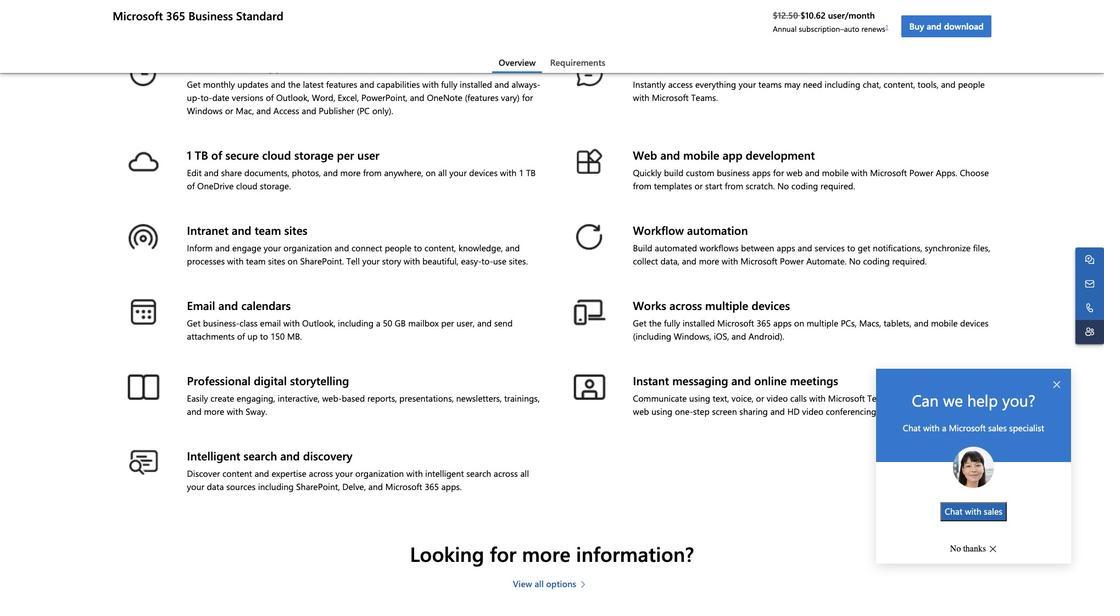 Task type: locate. For each thing, give the bounding box(es) containing it.
publisher
[[319, 105, 355, 116]]

1 horizontal spatial search
[[467, 468, 491, 480]]

0 vertical spatial per
[[337, 147, 354, 162]]

to- inside intranet and team sites inform and engage your organization and connect people to content, knowledge, and processes with team sites on sharepoint. tell your story with beautiful, easy-to-use sites.
[[482, 255, 493, 267]]

installed up windows,
[[683, 318, 715, 329]]

automation
[[687, 222, 748, 238]]

delve,
[[342, 482, 366, 493]]

people right tools, on the top
[[958, 78, 985, 90]]

for
[[522, 92, 533, 103], [773, 167, 784, 178], [490, 541, 517, 568]]

2 vertical spatial or
[[756, 393, 764, 405]]

1 horizontal spatial chat
[[945, 506, 963, 518]]

on
[[426, 167, 436, 178], [288, 255, 298, 267], [794, 318, 805, 329], [956, 393, 966, 405]]

no thanks
[[951, 545, 986, 554]]

video down online at the right bottom of the page
[[767, 393, 788, 405]]

templates
[[654, 180, 692, 192]]

including inside connection and collaboration instantly access everything your teams may need including chat, content, tools, and people with microsoft teams.
[[825, 78, 861, 90]]

web down communicate
[[633, 406, 649, 418]]

1 vertical spatial cloud
[[236, 180, 258, 192]]

for up view
[[490, 541, 517, 568]]

including inside email and calendars get business-class email with outlook, including a 50 gb mailbox per user, and send attachments of up to 150 mb.
[[338, 318, 374, 329]]

microsoft inside web and mobile app development quickly build custom business apps for web and mobile with microsoft power apps. choose from templates or start from scratch. no coding required.
[[870, 167, 907, 178]]

1 vertical spatial content,
[[425, 242, 456, 254]]

1 horizontal spatial web
[[787, 167, 803, 178]]

of down edit
[[187, 180, 195, 192]]

the right we
[[968, 393, 981, 405]]

organization inside intelligent search and discovery discover content and expertise across your organization with intelligent search across all your data sources including sharepoint, delve, and microsoft 365 apps.
[[355, 468, 404, 480]]

0 horizontal spatial a
[[376, 318, 381, 329]]

0 vertical spatial fully
[[441, 78, 458, 90]]

workflow
[[633, 222, 684, 238]]

chat inside button
[[945, 506, 963, 518]]

and right ios,
[[732, 331, 746, 342]]

get inside works across multiple devices get the fully installed microsoft 365 apps on multiple pcs, macs, tablets, and mobile devices (including windows, ios, and android).
[[633, 318, 647, 329]]

more down workflows
[[699, 255, 720, 267]]

1 horizontal spatial devices
[[752, 298, 790, 313]]

1 vertical spatial search
[[467, 468, 491, 480]]

web down the 'development'
[[787, 167, 803, 178]]

1 horizontal spatial meetings
[[917, 393, 953, 405]]

1 horizontal spatial coding
[[863, 255, 890, 267]]

1 horizontal spatial per
[[441, 318, 454, 329]]

0 horizontal spatial required.
[[821, 180, 855, 192]]

microsoft 365 apps get monthly updates and the latest features and capabilities with fully installed and always- up-to-date versions of outlook, word, excel, powerpoint, and onenote (features vary) for windows or mac, and access and publisher (pc only).
[[187, 58, 541, 116]]

1 horizontal spatial a
[[942, 422, 947, 434]]

professional digital storytelling easily create engaging, interactive, web-based reports, presentations, newsletters, trainings, and more with sway.
[[187, 373, 540, 418]]

0 vertical spatial a
[[376, 318, 381, 329]]

using up step
[[690, 393, 711, 405]]

2 horizontal spatial across
[[670, 298, 702, 313]]

fully up (including
[[664, 318, 680, 329]]

get up (including
[[633, 318, 647, 329]]

365 inside the microsoft 365 apps get monthly updates and the latest features and capabilities with fully installed and always- up-to-date versions of outlook, word, excel, powerpoint, and onenote (features vary) for windows or mac, and access and publisher (pc only).
[[240, 58, 260, 74]]

1 vertical spatial multiple
[[807, 318, 839, 329]]

2 horizontal spatial the
[[968, 393, 981, 405]]

from inside 1 tb of secure cloud storage per user edit and share documents, photos, and more from anywhere, on all your devices with 1 tb of onedrive cloud storage.
[[363, 167, 382, 178]]

newsletters,
[[456, 393, 502, 405]]

people up the story
[[385, 242, 412, 254]]

2 horizontal spatial to
[[847, 242, 856, 254]]

1 vertical spatial no
[[849, 255, 861, 267]]

150
[[271, 331, 285, 342]]

and right mac,
[[256, 105, 271, 116]]

microsoft inside workflow automation build automated workflows between apps and services to get notifications, synchronize files, collect data, and more with microsoft power automate. no coding required.
[[741, 255, 778, 267]]

and up onedrive
[[204, 167, 219, 178]]

1 vertical spatial coding
[[863, 255, 890, 267]]

a left 50
[[376, 318, 381, 329]]

0 horizontal spatial meetings
[[790, 373, 839, 389]]

0 horizontal spatial installed
[[460, 78, 492, 90]]

with inside web and mobile app development quickly build custom business apps for web and mobile with microsoft power apps. choose from templates or start from scratch. no coding required.
[[851, 167, 868, 178]]

professional
[[187, 373, 251, 389]]

content, right chat,
[[884, 78, 915, 90]]

share
[[221, 167, 242, 178]]

based
[[342, 393, 365, 405]]

1 vertical spatial for
[[773, 167, 784, 178]]

of
[[266, 92, 274, 103], [211, 147, 222, 162], [187, 180, 195, 192], [237, 331, 245, 342]]

to left get on the right of the page
[[847, 242, 856, 254]]

organization up delve,
[[355, 468, 404, 480]]

mailbox
[[408, 318, 439, 329]]

team
[[255, 222, 281, 238], [246, 255, 266, 267]]

microsoft
[[113, 8, 163, 23], [187, 58, 237, 74], [652, 92, 689, 103], [870, 167, 907, 178], [741, 255, 778, 267], [718, 318, 754, 329], [828, 393, 865, 405], [949, 422, 986, 434], [386, 482, 422, 493]]

1 vertical spatial teams.
[[868, 393, 895, 405]]

devices inside 1 tb of secure cloud storage per user edit and share documents, photos, and more from anywhere, on all your devices with 1 tb of onedrive cloud storage.
[[469, 167, 498, 178]]

the up (including
[[649, 318, 662, 329]]

1 vertical spatial to-
[[482, 255, 493, 267]]

1
[[886, 23, 889, 31], [187, 147, 192, 162], [519, 167, 524, 178]]

between
[[741, 242, 775, 254]]

chat with sales button
[[941, 503, 1007, 522]]

0 vertical spatial chat
[[903, 422, 921, 434]]

build
[[664, 167, 684, 178]]

per inside 1 tb of secure cloud storage per user edit and share documents, photos, and more from anywhere, on all your devices with 1 tb of onedrive cloud storage.
[[337, 147, 354, 162]]

pcs,
[[841, 318, 857, 329]]

1 horizontal spatial power
[[910, 167, 934, 178]]

apps up android).
[[773, 318, 792, 329]]

with inside workflow automation build automated workflows between apps and services to get notifications, synchronize files, collect data, and more with microsoft power automate. no coding required.
[[722, 255, 738, 267]]

workflows
[[700, 242, 739, 254]]

2 horizontal spatial for
[[773, 167, 784, 178]]

and left services
[[798, 242, 813, 254]]

and down word,
[[302, 105, 316, 116]]

0 vertical spatial or
[[225, 105, 233, 116]]

email
[[187, 298, 215, 313]]

1 horizontal spatial for
[[522, 92, 533, 103]]

no inside web and mobile app development quickly build custom business apps for web and mobile with microsoft power apps. choose from templates or start from scratch. no coding required.
[[778, 180, 789, 192]]

2 horizontal spatial devices
[[960, 318, 989, 329]]

your down "discover"
[[187, 482, 204, 493]]

0 vertical spatial for
[[522, 92, 533, 103]]

get down the email
[[187, 318, 201, 329]]

0 horizontal spatial teams.
[[691, 92, 718, 103]]

on left help
[[956, 393, 966, 405]]

organization up sharepoint.
[[284, 242, 332, 254]]

team up the engage
[[255, 222, 281, 238]]

1 vertical spatial including
[[338, 318, 374, 329]]

custom
[[686, 167, 715, 178]]

apps.
[[441, 482, 462, 493]]

1 vertical spatial meetings
[[917, 393, 953, 405]]

get
[[858, 242, 871, 254]]

2 horizontal spatial 1
[[886, 23, 889, 31]]

or inside instant messaging and online meetings communicate using text, voice, or video calls with microsoft teams. host meetings on the web using one-step screen sharing and hd video conferencing.
[[756, 393, 764, 405]]

your down collaboration
[[739, 78, 756, 90]]

1 horizontal spatial people
[[958, 78, 985, 90]]

teams
[[759, 78, 782, 90]]

0 horizontal spatial coding
[[792, 180, 818, 192]]

of inside email and calendars get business-class email with outlook, including a 50 gb mailbox per user, and send attachments of up to 150 mb.
[[237, 331, 245, 342]]

macs,
[[859, 318, 882, 329]]

and up build
[[661, 147, 680, 162]]

meetings right host
[[917, 393, 953, 405]]

outlook, up access
[[276, 92, 310, 103]]

business
[[189, 8, 233, 23]]

a
[[376, 318, 381, 329], [942, 422, 947, 434]]

0 vertical spatial meetings
[[790, 373, 839, 389]]

engaging,
[[237, 393, 275, 405]]

1 vertical spatial power
[[780, 255, 804, 267]]

microsoft inside connection and collaboration instantly access everything your teams may need including chat, content, tools, and people with microsoft teams.
[[652, 92, 689, 103]]

from
[[363, 167, 382, 178], [633, 180, 652, 192], [725, 180, 744, 192]]

people inside connection and collaboration instantly access everything your teams may need including chat, content, tools, and people with microsoft teams.
[[958, 78, 985, 90]]

word,
[[312, 92, 335, 103]]

and left hd
[[771, 406, 785, 418]]

(pc
[[357, 105, 370, 116]]

including left chat,
[[825, 78, 861, 90]]

or inside the microsoft 365 apps get monthly updates and the latest features and capabilities with fully installed and always- up-to-date versions of outlook, word, excel, powerpoint, and onenote (features vary) for windows or mac, and access and publisher (pc only).
[[225, 105, 233, 116]]

no down get on the right of the page
[[849, 255, 861, 267]]

on left sharepoint.
[[288, 255, 298, 267]]

of up 'share'
[[211, 147, 222, 162]]

1 vertical spatial outlook,
[[302, 318, 336, 329]]

organization inside intranet and team sites inform and engage your organization and connect people to content, knowledge, and processes with team sites on sharepoint. tell your story with beautiful, easy-to-use sites.
[[284, 242, 332, 254]]

requirements
[[550, 57, 606, 68]]

secure
[[225, 147, 259, 162]]

help
[[968, 390, 998, 411]]

power inside workflow automation build automated workflows between apps and services to get notifications, synchronize files, collect data, and more with microsoft power automate. no coding required.
[[780, 255, 804, 267]]

from down quickly
[[633, 180, 652, 192]]

1 horizontal spatial teams.
[[868, 393, 895, 405]]

search right intelligent in the left of the page
[[467, 468, 491, 480]]

chat
[[903, 422, 921, 434], [945, 506, 963, 518]]

people inside intranet and team sites inform and engage your organization and connect people to content, knowledge, and processes with team sites on sharepoint. tell your story with beautiful, easy-to-use sites.
[[385, 242, 412, 254]]

more
[[340, 167, 361, 178], [699, 255, 720, 267], [204, 406, 224, 418], [522, 541, 571, 568]]

2 vertical spatial mobile
[[931, 318, 958, 329]]

standard
[[236, 8, 284, 23]]

sites left sharepoint.
[[268, 255, 285, 267]]

including left 50
[[338, 318, 374, 329]]

installed inside works across multiple devices get the fully installed microsoft 365 apps on multiple pcs, macs, tablets, and mobile devices (including windows, ios, and android).
[[683, 318, 715, 329]]

0 horizontal spatial the
[[288, 78, 301, 90]]

apps.
[[936, 167, 958, 178]]

with inside email and calendars get business-class email with outlook, including a 50 gb mailbox per user, and send attachments of up to 150 mb.
[[283, 318, 300, 329]]

1 vertical spatial sites
[[268, 255, 285, 267]]

chat for chat with sales
[[945, 506, 963, 518]]

or down date at the top left
[[225, 105, 233, 116]]

2 vertical spatial all
[[535, 579, 544, 590]]

team down the engage
[[246, 255, 266, 267]]

and up the engage
[[232, 222, 251, 238]]

with inside the microsoft 365 apps get monthly updates and the latest features and capabilities with fully installed and always- up-to-date versions of outlook, word, excel, powerpoint, and onenote (features vary) for windows or mac, and access and publisher (pc only).
[[422, 78, 439, 90]]

you?
[[1003, 390, 1036, 411]]

need
[[803, 78, 823, 90]]

and down capabilities in the top of the page
[[410, 92, 425, 103]]

coding down the 'development'
[[792, 180, 818, 192]]

or inside web and mobile app development quickly build custom business apps for web and mobile with microsoft power apps. choose from templates or start from scratch. no coding required.
[[695, 180, 703, 192]]

2 vertical spatial including
[[258, 482, 294, 493]]

get inside the microsoft 365 apps get monthly updates and the latest features and capabilities with fully installed and always- up-to-date versions of outlook, word, excel, powerpoint, and onenote (features vary) for windows or mac, and access and publisher (pc only).
[[187, 78, 201, 90]]

or up sharing
[[756, 393, 764, 405]]

multiple up ios,
[[705, 298, 749, 313]]

of left up at the left bottom of page
[[237, 331, 245, 342]]

0 horizontal spatial to
[[260, 331, 268, 342]]

fully inside the microsoft 365 apps get monthly updates and the latest features and capabilities with fully installed and always- up-to-date versions of outlook, word, excel, powerpoint, and onenote (features vary) for windows or mac, and access and publisher (pc only).
[[441, 78, 458, 90]]

for down the 'development'
[[773, 167, 784, 178]]

0 horizontal spatial mobile
[[683, 147, 720, 162]]

2 vertical spatial no
[[951, 545, 961, 554]]

more down user
[[340, 167, 361, 178]]

0 vertical spatial using
[[690, 393, 711, 405]]

scratch.
[[746, 180, 775, 192]]

2 vertical spatial for
[[490, 541, 517, 568]]

including down the expertise
[[258, 482, 294, 493]]

power left apps.
[[910, 167, 934, 178]]

installed inside the microsoft 365 apps get monthly updates and the latest features and capabilities with fully installed and always- up-to-date versions of outlook, word, excel, powerpoint, and onenote (features vary) for windows or mac, and access and publisher (pc only).
[[460, 78, 492, 90]]

we
[[943, 390, 963, 411]]

more inside 1 tb of secure cloud storage per user edit and share documents, photos, and more from anywhere, on all your devices with 1 tb of onedrive cloud storage.
[[340, 167, 361, 178]]

up-
[[187, 92, 201, 103]]

0 vertical spatial no
[[778, 180, 789, 192]]

no right "scratch."
[[778, 180, 789, 192]]

subscription–auto
[[799, 24, 860, 34]]

get inside email and calendars get business-class email with outlook, including a 50 gb mailbox per user, and send attachments of up to 150 mb.
[[187, 318, 201, 329]]

365 up android).
[[757, 318, 771, 329]]

0 vertical spatial tb
[[195, 147, 208, 162]]

cloud up documents,
[[262, 147, 291, 162]]

mobile
[[683, 147, 720, 162], [822, 167, 849, 178], [931, 318, 958, 329]]

search
[[244, 449, 277, 464], [467, 468, 491, 480]]

$12.50
[[773, 9, 798, 21]]

vary)
[[501, 92, 520, 103]]

1 vertical spatial tb
[[526, 167, 536, 178]]

0 horizontal spatial no
[[778, 180, 789, 192]]

meetings up calls
[[790, 373, 839, 389]]

0 vertical spatial devices
[[469, 167, 498, 178]]

your
[[739, 78, 756, 90], [449, 167, 467, 178], [264, 242, 281, 254], [362, 255, 380, 267], [336, 468, 353, 480], [187, 482, 204, 493]]

including
[[825, 78, 861, 90], [338, 318, 374, 329], [258, 482, 294, 493]]

the inside instant messaging and online meetings communicate using text, voice, or video calls with microsoft teams. host meetings on the web using one-step screen sharing and hd video conferencing.
[[968, 393, 981, 405]]

to right connect
[[414, 242, 422, 254]]

0 horizontal spatial multiple
[[705, 298, 749, 313]]

messaging
[[673, 373, 729, 389]]

cloud down 'share'
[[236, 180, 258, 192]]

1 horizontal spatial video
[[802, 406, 824, 418]]

365 inside intelligent search and discovery discover content and expertise across your organization with intelligent search across all your data sources including sharepoint, delve, and microsoft 365 apps.
[[425, 482, 439, 493]]

0 horizontal spatial per
[[337, 147, 354, 162]]

and right updates
[[271, 78, 286, 90]]

per left 'user,'
[[441, 318, 454, 329]]

your inside connection and collaboration instantly access everything your teams may need including chat, content, tools, and people with microsoft teams.
[[739, 78, 756, 90]]

your right anywhere,
[[449, 167, 467, 178]]

user/month
[[828, 9, 875, 21]]

a down we
[[942, 422, 947, 434]]

and down easily
[[187, 406, 202, 418]]

your up delve,
[[336, 468, 353, 480]]

intranet
[[187, 222, 229, 238]]

and right photos,
[[323, 167, 338, 178]]

365 left business
[[166, 8, 185, 23]]

web-
[[322, 393, 342, 405]]

no left thanks
[[951, 545, 961, 554]]

apps right between
[[777, 242, 796, 254]]

storytelling
[[290, 373, 349, 389]]

for down always-
[[522, 92, 533, 103]]

or down custom
[[695, 180, 703, 192]]

video right hd
[[802, 406, 824, 418]]

mobile inside works across multiple devices get the fully installed microsoft 365 apps on multiple pcs, macs, tablets, and mobile devices (including windows, ios, and android).
[[931, 318, 958, 329]]

0 vertical spatial multiple
[[705, 298, 749, 313]]

0 horizontal spatial people
[[385, 242, 412, 254]]

required. inside workflow automation build automated workflows between apps and services to get notifications, synchronize files, collect data, and more with microsoft power automate. no coding required.
[[893, 255, 927, 267]]

0 vertical spatial search
[[244, 449, 277, 464]]

buy
[[910, 20, 925, 32]]

user
[[357, 147, 380, 162]]

teams. left host
[[868, 393, 895, 405]]

and right content
[[255, 468, 269, 480]]

required. inside web and mobile app development quickly build custom business apps for web and mobile with microsoft power apps. choose from templates or start from scratch. no coding required.
[[821, 180, 855, 192]]

and inside professional digital storytelling easily create engaging, interactive, web-based reports, presentations, newsletters, trainings, and more with sway.
[[187, 406, 202, 418]]

1 vertical spatial all
[[520, 468, 529, 480]]

on right anywhere,
[[426, 167, 436, 178]]

per
[[337, 147, 354, 162], [441, 318, 454, 329]]

intelligent search and discovery discover content and expertise across your organization with intelligent search across all your data sources including sharepoint, delve, and microsoft 365 apps.
[[187, 449, 529, 493]]

0 vertical spatial installed
[[460, 78, 492, 90]]

for inside web and mobile app development quickly build custom business apps for web and mobile with microsoft power apps. choose from templates or start from scratch. no coding required.
[[773, 167, 784, 178]]

intelligent
[[425, 468, 464, 480]]

teams. down everything
[[691, 92, 718, 103]]

2 horizontal spatial no
[[951, 545, 961, 554]]

one-
[[675, 406, 693, 418]]

0 horizontal spatial power
[[780, 255, 804, 267]]

0 vertical spatial teams.
[[691, 92, 718, 103]]

business
[[717, 167, 750, 178]]

0 vertical spatial all
[[438, 167, 447, 178]]

discovery
[[303, 449, 353, 464]]

outlook, inside the microsoft 365 apps get monthly updates and the latest features and capabilities with fully installed and always- up-to-date versions of outlook, word, excel, powerpoint, and onenote (features vary) for windows or mac, and access and publisher (pc only).
[[276, 92, 310, 103]]

and up the expertise
[[280, 449, 300, 464]]

chat up the no thanks
[[945, 506, 963, 518]]

1 vertical spatial 1
[[187, 147, 192, 162]]

apps up "scratch."
[[752, 167, 771, 178]]

on inside 1 tb of secure cloud storage per user edit and share documents, photos, and more from anywhere, on all your devices with 1 tb of onedrive cloud storage.
[[426, 167, 436, 178]]

2 horizontal spatial mobile
[[931, 318, 958, 329]]

1 vertical spatial people
[[385, 242, 412, 254]]

sharepoint,
[[296, 482, 340, 493]]

1 vertical spatial required.
[[893, 255, 927, 267]]

sales up thanks
[[984, 506, 1003, 518]]

per left user
[[337, 147, 354, 162]]

0 vertical spatial coding
[[792, 180, 818, 192]]

1 inside $12.50 $10.62 user/month annual subscription–auto renews 1
[[886, 23, 889, 31]]

0 vertical spatial people
[[958, 78, 985, 90]]

0 horizontal spatial or
[[225, 105, 233, 116]]

sales inside button
[[984, 506, 1003, 518]]

1 horizontal spatial no
[[849, 255, 861, 267]]

2 vertical spatial the
[[968, 393, 981, 405]]

outlook, right email
[[302, 318, 336, 329]]

sales left the specialist
[[989, 422, 1007, 434]]

1 horizontal spatial mobile
[[822, 167, 849, 178]]

sharepoint.
[[300, 255, 344, 267]]

power
[[910, 167, 934, 178], [780, 255, 804, 267]]

0 horizontal spatial devices
[[469, 167, 498, 178]]

all
[[438, 167, 447, 178], [520, 468, 529, 480], [535, 579, 544, 590]]

or
[[225, 105, 233, 116], [695, 180, 703, 192], [756, 393, 764, 405]]

to- down knowledge,
[[482, 255, 493, 267]]

0 horizontal spatial across
[[309, 468, 333, 480]]

and up processes
[[215, 242, 230, 254]]

1 horizontal spatial or
[[695, 180, 703, 192]]

connection and collaboration instantly access everything your teams may need including chat, content, tools, and people with microsoft teams.
[[633, 58, 985, 103]]

using down communicate
[[652, 406, 673, 418]]

0 vertical spatial the
[[288, 78, 301, 90]]

0 vertical spatial web
[[787, 167, 803, 178]]

on left the pcs,
[[794, 318, 805, 329]]



Task type: describe. For each thing, give the bounding box(es) containing it.
view all options link
[[513, 578, 591, 591]]

woman's face image
[[953, 447, 995, 488]]

365 inside works across multiple devices get the fully installed microsoft 365 apps on multiple pcs, macs, tablets, and mobile devices (including windows, ios, and android).
[[757, 318, 771, 329]]

for inside the microsoft 365 apps get monthly updates and the latest features and capabilities with fully installed and always- up-to-date versions of outlook, word, excel, powerpoint, and onenote (features vary) for windows or mac, and access and publisher (pc only).
[[522, 92, 533, 103]]

overview link
[[492, 53, 543, 73]]

to inside workflow automation build automated workflows between apps and services to get notifications, synchronize files, collect data, and more with microsoft power automate. no coding required.
[[847, 242, 856, 254]]

get for email
[[187, 318, 201, 329]]

1 horizontal spatial 1
[[519, 167, 524, 178]]

1 tb of secure cloud storage per user edit and share documents, photos, and more from anywhere, on all your devices with 1 tb of onedrive cloud storage.
[[187, 147, 536, 192]]

coding inside web and mobile app development quickly build custom business apps for web and mobile with microsoft power apps. choose from templates or start from scratch. no coding required.
[[792, 180, 818, 192]]

and up voice,
[[732, 373, 751, 389]]

1 vertical spatial mobile
[[822, 167, 849, 178]]

to inside intranet and team sites inform and engage your organization and connect people to content, knowledge, and processes with team sites on sharepoint. tell your story with beautiful, easy-to-use sites.
[[414, 242, 422, 254]]

2 horizontal spatial all
[[535, 579, 544, 590]]

sharing
[[740, 406, 768, 418]]

specialist
[[1010, 422, 1045, 434]]

0 vertical spatial video
[[767, 393, 788, 405]]

everything
[[695, 78, 736, 90]]

and up vary)
[[495, 78, 509, 90]]

teams. inside connection and collaboration instantly access everything your teams may need including chat, content, tools, and people with microsoft teams.
[[691, 92, 718, 103]]

0 horizontal spatial search
[[244, 449, 277, 464]]

get for microsoft
[[187, 78, 201, 90]]

$12.50 $10.62 user/month annual subscription–auto renews 1
[[773, 9, 889, 34]]

1 horizontal spatial cloud
[[262, 147, 291, 162]]

and down the automated
[[682, 255, 697, 267]]

web and mobile app development quickly build custom business apps for web and mobile with microsoft power apps. choose from templates or start from scratch. no coding required.
[[633, 147, 989, 192]]

onenote
[[427, 92, 463, 103]]

on inside intranet and team sites inform and engage your organization and connect people to content, knowledge, and processes with team sites on sharepoint. tell your story with beautiful, easy-to-use sites.
[[288, 255, 298, 267]]

date
[[212, 92, 230, 103]]

and right 'user,'
[[477, 318, 492, 329]]

with inside intelligent search and discovery discover content and expertise across your organization with intelligent search across all your data sources including sharepoint, delve, and microsoft 365 apps.
[[406, 468, 423, 480]]

and up powerpoint,
[[360, 78, 374, 90]]

class
[[240, 318, 258, 329]]

and up everything
[[696, 58, 716, 74]]

sources
[[226, 482, 256, 493]]

$10.62
[[801, 9, 826, 21]]

buy and download
[[910, 20, 984, 32]]

expertise
[[272, 468, 307, 480]]

view
[[513, 579, 532, 590]]

0 horizontal spatial using
[[652, 406, 673, 418]]

web inside instant messaging and online meetings communicate using text, voice, or video calls with microsoft teams. host meetings on the web using one-step screen sharing and hd video conferencing.
[[633, 406, 649, 418]]

download
[[944, 20, 984, 32]]

across inside works across multiple devices get the fully installed microsoft 365 apps on multiple pcs, macs, tablets, and mobile devices (including windows, ios, and android).
[[670, 298, 702, 313]]

and up sites.
[[505, 242, 520, 254]]

excel,
[[338, 92, 359, 103]]

power inside web and mobile app development quickly build custom business apps for web and mobile with microsoft power apps. choose from templates or start from scratch. no coding required.
[[910, 167, 934, 178]]

files,
[[973, 242, 991, 254]]

may
[[784, 78, 801, 90]]

mac,
[[236, 105, 254, 116]]

start
[[705, 180, 723, 192]]

0 horizontal spatial cloud
[[236, 180, 258, 192]]

and up business-
[[218, 298, 238, 313]]

can
[[912, 390, 939, 411]]

a inside email and calendars get business-class email with outlook, including a 50 gb mailbox per user, and send attachments of up to 150 mb.
[[376, 318, 381, 329]]

screen
[[712, 406, 737, 418]]

more up the view all options
[[522, 541, 571, 568]]

your down connect
[[362, 255, 380, 267]]

apps inside web and mobile app development quickly build custom business apps for web and mobile with microsoft power apps. choose from templates or start from scratch. no coding required.
[[752, 167, 771, 178]]

storage.
[[260, 180, 291, 192]]

fully inside works across multiple devices get the fully installed microsoft 365 apps on multiple pcs, macs, tablets, and mobile devices (including windows, ios, and android).
[[664, 318, 680, 329]]

and right tools, on the top
[[941, 78, 956, 90]]

presentations,
[[399, 393, 454, 405]]

of inside the microsoft 365 apps get monthly updates and the latest features and capabilities with fully installed and always- up-to-date versions of outlook, word, excel, powerpoint, and onenote (features vary) for windows or mac, and access and publisher (pc only).
[[266, 92, 274, 103]]

windows
[[187, 105, 223, 116]]

0 vertical spatial sales
[[989, 422, 1007, 434]]

overview
[[499, 57, 536, 68]]

android).
[[749, 331, 785, 342]]

1 vertical spatial team
[[246, 255, 266, 267]]

0 horizontal spatial 1
[[187, 147, 192, 162]]

content
[[223, 468, 252, 480]]

can we help you?
[[912, 390, 1036, 411]]

and right tablets,
[[914, 318, 929, 329]]

content, inside intranet and team sites inform and engage your organization and connect people to content, knowledge, and processes with team sites on sharepoint. tell your story with beautiful, easy-to-use sites.
[[425, 242, 456, 254]]

with inside button
[[965, 506, 982, 518]]

instant messaging and online meetings communicate using text, voice, or video calls with microsoft teams. host meetings on the web using one-step screen sharing and hd video conferencing.
[[633, 373, 981, 418]]

view all options
[[513, 579, 577, 590]]

content, inside connection and collaboration instantly access everything your teams may need including chat, content, tools, and people with microsoft teams.
[[884, 78, 915, 90]]

apps inside the microsoft 365 apps get monthly updates and the latest features and capabilities with fully installed and always- up-to-date versions of outlook, word, excel, powerpoint, and onenote (features vary) for windows or mac, and access and publisher (pc only).
[[263, 58, 288, 74]]

all inside 1 tb of secure cloud storage per user edit and share documents, photos, and more from anywhere, on all your devices with 1 tb of onedrive cloud storage.
[[438, 167, 447, 178]]

with inside professional digital storytelling easily create engaging, interactive, web-based reports, presentations, newsletters, trainings, and more with sway.
[[227, 406, 243, 418]]

collaboration
[[719, 58, 788, 74]]

data
[[207, 482, 224, 493]]

1 link
[[886, 23, 889, 31]]

edit
[[187, 167, 202, 178]]

knowledge,
[[459, 242, 503, 254]]

synchronize
[[925, 242, 971, 254]]

visio plan 2 tab list
[[0, 53, 1104, 73]]

1 horizontal spatial tb
[[526, 167, 536, 178]]

easily
[[187, 393, 208, 405]]

engage
[[232, 242, 261, 254]]

your inside 1 tb of secure cloud storage per user edit and share documents, photos, and more from anywhere, on all your devices with 1 tb of onedrive cloud storage.
[[449, 167, 467, 178]]

monthly
[[203, 78, 235, 90]]

tools,
[[918, 78, 939, 90]]

works
[[633, 298, 667, 313]]

on inside works across multiple devices get the fully installed microsoft 365 apps on multiple pcs, macs, tablets, and mobile devices (including windows, ios, and android).
[[794, 318, 805, 329]]

the inside works across multiple devices get the fully installed microsoft 365 apps on multiple pcs, macs, tablets, and mobile devices (including windows, ios, and android).
[[649, 318, 662, 329]]

with inside connection and collaboration instantly access everything your teams may need including chat, content, tools, and people with microsoft teams.
[[633, 92, 650, 103]]

microsoft inside intelligent search and discovery discover content and expertise across your organization with intelligent search across all your data sources including sharepoint, delve, and microsoft 365 apps.
[[386, 482, 422, 493]]

tell
[[346, 255, 360, 267]]

microsoft inside works across multiple devices get the fully installed microsoft 365 apps on multiple pcs, macs, tablets, and mobile devices (including windows, ios, and android).
[[718, 318, 754, 329]]

outlook, inside email and calendars get business-class email with outlook, including a 50 gb mailbox per user, and send attachments of up to 150 mb.
[[302, 318, 336, 329]]

interactive,
[[278, 393, 320, 405]]

including inside intelligent search and discovery discover content and expertise across your organization with intelligent search across all your data sources including sharepoint, delve, and microsoft 365 apps.
[[258, 482, 294, 493]]

always-
[[512, 78, 541, 90]]

microsoft inside instant messaging and online meetings communicate using text, voice, or video calls with microsoft teams. host meetings on the web using one-step screen sharing and hd video conferencing.
[[828, 393, 865, 405]]

apps inside works across multiple devices get the fully installed microsoft 365 apps on multiple pcs, macs, tablets, and mobile devices (including windows, ios, and android).
[[773, 318, 792, 329]]

anywhere,
[[384, 167, 423, 178]]

access
[[274, 105, 299, 116]]

access
[[668, 78, 693, 90]]

calendars
[[241, 298, 291, 313]]

connect
[[352, 242, 382, 254]]

chat with sales
[[945, 506, 1003, 518]]

chat for chat with a microsoft sales specialist
[[903, 422, 921, 434]]

easy-
[[461, 255, 482, 267]]

per inside email and calendars get business-class email with outlook, including a 50 gb mailbox per user, and send attachments of up to 150 mb.
[[441, 318, 454, 329]]

0 vertical spatial team
[[255, 222, 281, 238]]

quickly
[[633, 167, 662, 178]]

your right the engage
[[264, 242, 281, 254]]

only).
[[372, 105, 393, 116]]

more inside professional digital storytelling easily create engaging, interactive, web-based reports, presentations, newsletters, trainings, and more with sway.
[[204, 406, 224, 418]]

and down the 'development'
[[805, 167, 820, 178]]

requirements link
[[544, 53, 612, 73]]

online
[[755, 373, 787, 389]]

up
[[248, 331, 258, 342]]

1 vertical spatial a
[[942, 422, 947, 434]]

1 horizontal spatial across
[[494, 468, 518, 480]]

0 vertical spatial mobile
[[683, 147, 720, 162]]

more inside workflow automation build automated workflows between apps and services to get notifications, synchronize files, collect data, and more with microsoft power automate. no coding required.
[[699, 255, 720, 267]]

no inside workflow automation build automated workflows between apps and services to get notifications, synchronize files, collect data, and more with microsoft power automate. no coding required.
[[849, 255, 861, 267]]

photos,
[[292, 167, 321, 178]]

web inside web and mobile app development quickly build custom business apps for web and mobile with microsoft power apps. choose from templates or start from scratch. no coding required.
[[787, 167, 803, 178]]

storage
[[294, 147, 334, 162]]

all inside intelligent search and discovery discover content and expertise across your organization with intelligent search across all your data sources including sharepoint, delve, and microsoft 365 apps.
[[520, 468, 529, 480]]

with inside 1 tb of secure cloud storage per user edit and share documents, photos, and more from anywhere, on all your devices with 1 tb of onedrive cloud storage.
[[500, 167, 517, 178]]

story
[[382, 255, 401, 267]]

no inside button
[[951, 545, 961, 554]]

email and calendars get business-class email with outlook, including a 50 gb mailbox per user, and send attachments of up to 150 mb.
[[187, 298, 513, 342]]

and up the tell
[[335, 242, 349, 254]]

1 horizontal spatial from
[[633, 180, 652, 192]]

apps inside workflow automation build automated workflows between apps and services to get notifications, synchronize files, collect data, and more with microsoft power automate. no coding required.
[[777, 242, 796, 254]]

looking for more information?
[[410, 541, 694, 568]]

and right buy
[[927, 20, 942, 32]]

2 horizontal spatial from
[[725, 180, 744, 192]]

teams. inside instant messaging and online meetings communicate using text, voice, or video calls with microsoft teams. host meetings on the web using one-step screen sharing and hd video conferencing.
[[868, 393, 895, 405]]

sites.
[[509, 255, 528, 267]]

to- inside the microsoft 365 apps get monthly updates and the latest features and capabilities with fully installed and always- up-to-date versions of outlook, word, excel, powerpoint, and onenote (features vary) for windows or mac, and access and publisher (pc only).
[[201, 92, 212, 103]]

tablets,
[[884, 318, 912, 329]]

features
[[326, 78, 357, 90]]

0 horizontal spatial for
[[490, 541, 517, 568]]

1 vertical spatial video
[[802, 406, 824, 418]]

intranet and team sites inform and engage your organization and connect people to content, knowledge, and processes with team sites on sharepoint. tell your story with beautiful, easy-to-use sites.
[[187, 222, 528, 267]]

and right delve,
[[368, 482, 383, 493]]

microsoft inside the microsoft 365 apps get monthly updates and the latest features and capabilities with fully installed and always- up-to-date versions of outlook, word, excel, powerpoint, and onenote (features vary) for windows or mac, and access and publisher (pc only).
[[187, 58, 237, 74]]

with inside instant messaging and online meetings communicate using text, voice, or video calls with microsoft teams. host meetings on the web using one-step screen sharing and hd video conferencing.
[[810, 393, 826, 405]]

workflow automation build automated workflows between apps and services to get notifications, synchronize files, collect data, and more with microsoft power automate. no coding required.
[[633, 222, 991, 267]]

on inside instant messaging and online meetings communicate using text, voice, or video calls with microsoft teams. host meetings on the web using one-step screen sharing and hd video conferencing.
[[956, 393, 966, 405]]

to inside email and calendars get business-class email with outlook, including a 50 gb mailbox per user, and send attachments of up to 150 mb.
[[260, 331, 268, 342]]

microsoft 365 business standard
[[113, 8, 284, 23]]

0 horizontal spatial tb
[[195, 147, 208, 162]]

host
[[897, 393, 915, 405]]

services
[[815, 242, 845, 254]]

works across multiple devices get the fully installed microsoft 365 apps on multiple pcs, macs, tablets, and mobile devices (including windows, ios, and android).
[[633, 298, 989, 342]]

user,
[[457, 318, 475, 329]]

0 vertical spatial sites
[[284, 222, 308, 238]]

trainings,
[[504, 393, 540, 405]]

powerpoint,
[[361, 92, 408, 103]]

annual
[[773, 24, 797, 34]]

looking
[[410, 541, 484, 568]]

attachments
[[187, 331, 235, 342]]

coding inside workflow automation build automated workflows between apps and services to get notifications, synchronize files, collect data, and more with microsoft power automate. no coding required.
[[863, 255, 890, 267]]

the inside the microsoft 365 apps get monthly updates and the latest features and capabilities with fully installed and always- up-to-date versions of outlook, word, excel, powerpoint, and onenote (features vary) for windows or mac, and access and publisher (pc only).
[[288, 78, 301, 90]]



Task type: vqa. For each thing, say whether or not it's contained in the screenshot.
business-
yes



